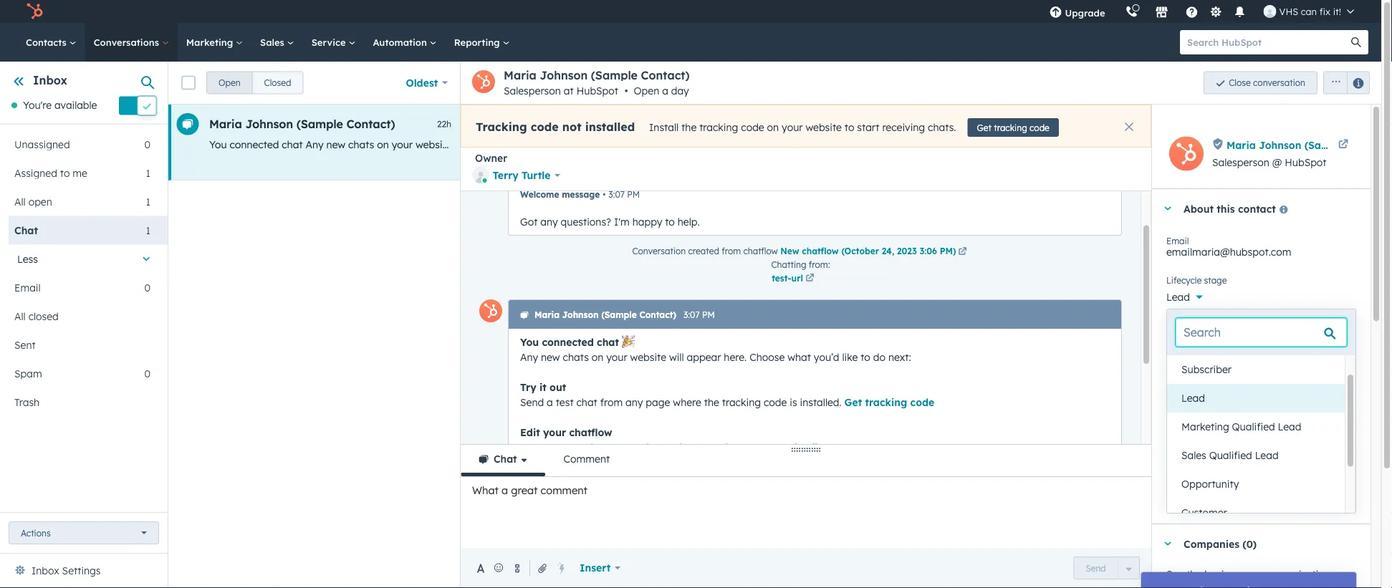Task type: locate. For each thing, give the bounding box(es) containing it.
0 horizontal spatial link opens in a new window image
[[806, 272, 815, 285]]

0 vertical spatial 1
[[146, 167, 151, 179]]

link opens in a new window image inside test-url "link"
[[806, 272, 815, 285]]

0 vertical spatial link opens in a new window image
[[959, 248, 968, 256]]

1 vertical spatial what
[[788, 351, 812, 363]]

1 vertical spatial test
[[556, 396, 574, 409]]

Last marketing email open date text field
[[1167, 441, 1357, 464]]

inbox settings link
[[32, 563, 101, 580]]

1 horizontal spatial like
[[843, 351, 858, 363]]

link opens in a new window image
[[959, 248, 968, 256], [806, 275, 815, 283]]

a up comment button
[[547, 396, 553, 409]]

page inside row
[[870, 138, 894, 151]]

connected left 🎉 on the bottom of page
[[542, 336, 594, 348]]

lifecycle
[[1167, 275, 1202, 286]]

caret image
[[1164, 542, 1173, 546]]

list box containing subscriber
[[1168, 356, 1356, 528]]

2 vertical spatial any
[[626, 396, 643, 409]]

1 last from the top
[[1167, 433, 1184, 443]]

1 vertical spatial choose
[[750, 351, 785, 363]]

manage
[[520, 441, 559, 454], [746, 441, 786, 454]]

0 horizontal spatial chats
[[348, 138, 374, 151]]

organizations
[[1272, 569, 1336, 581]]

open down unsubscribed from all email text field
[[1255, 433, 1276, 443]]

service
[[312, 36, 349, 48]]

any down start
[[850, 138, 867, 151]]

from inside "try it out send a test chat from any page where the tracking code is installed. get tracking code"
[[601, 396, 623, 409]]

the down chats. at right top
[[928, 138, 944, 151]]

chat button
[[461, 445, 546, 477]]

1 vertical spatial sales
[[1182, 450, 1207, 462]]

salesperson left @ at the top right of page
[[1213, 156, 1270, 169]]

automation link
[[364, 23, 446, 62]]

the for see the businesses or organizations associated with this record.
[[1187, 569, 1202, 581]]

maria johnson (sample contact) up @ at the top right of page
[[1227, 139, 1393, 151]]

0 vertical spatial like
[[628, 138, 644, 151]]

all for all open
[[14, 195, 26, 208]]

link opens in a new window image
[[959, 246, 968, 258], [806, 272, 815, 285]]

1 vertical spatial chats
[[563, 351, 589, 363]]

website
[[806, 121, 842, 134], [416, 138, 452, 151], [631, 351, 667, 363]]

1 1 from the top
[[146, 167, 151, 179]]

1 vertical spatial link opens in a new window image
[[806, 272, 815, 285]]

what inside row
[[573, 138, 597, 151]]

0 horizontal spatial appear
[[473, 138, 507, 151]]

will
[[455, 138, 470, 151], [670, 351, 684, 363]]

appear up "try it out send a test chat from any page where the tracking code is installed. get tracking code"
[[687, 351, 722, 363]]

1 marketing from the top
[[1187, 433, 1228, 443]]

0 vertical spatial out
[[726, 138, 742, 151]]

• inside the maria johnson (sample contact) salesperson at hubspot • open a day
[[625, 85, 628, 97]]

3 0 from the top
[[144, 367, 151, 380]]

test up comment
[[556, 396, 574, 409]]

connected inside you connected chat 🎉 any new chats on your website will appear here. choose what you'd like to do next:
[[542, 336, 594, 348]]

0 horizontal spatial website
[[416, 138, 452, 151]]

1 vertical spatial here.
[[724, 351, 747, 363]]

all down assigned
[[14, 195, 26, 208]]

0 horizontal spatial chat
[[14, 224, 38, 236]]

chat right 'up'
[[554, 532, 575, 544]]

0 vertical spatial test
[[780, 138, 798, 151]]

2 marketing from the top
[[1187, 472, 1228, 483]]

any inside row
[[306, 138, 324, 151]]

2 0 from the top
[[144, 281, 151, 294]]

your inside you connected chat 🎉 any new chats on your website will appear here. choose what you'd like to do next:
[[607, 351, 628, 363]]

0 vertical spatial last
[[1167, 433, 1184, 443]]

🎉
[[622, 336, 632, 348]]

3:07 up you connected chat 🎉 any new chats on your website will appear here. choose what you'd like to do next:
[[684, 310, 700, 320]]

at
[[564, 85, 574, 97]]

chat up great
[[494, 453, 517, 466]]

0 horizontal spatial what
[[573, 138, 597, 151]]

0 horizontal spatial send
[[520, 396, 544, 409]]

group down sales link
[[206, 71, 304, 94]]

next: down install
[[674, 138, 697, 151]]

this right the about at top
[[1218, 202, 1236, 215]]

1
[[146, 167, 151, 179], [146, 195, 151, 208], [146, 224, 151, 236]]

like inside row
[[628, 138, 644, 151]]

the for customize the color and style of your chat widget.
[[572, 486, 588, 499]]

main content
[[168, 62, 1393, 589]]

will inside live chat from maria johnson (sample contact) with context you connected chat
any new chats on your website will appear here. choose what you'd like to do next:

try it out 
send a test chat from any page where the tracking code is installed: https://app.hubs row
[[455, 138, 470, 151]]

email up sales qualified lead
[[1231, 433, 1253, 443]]

sales for sales
[[260, 36, 287, 48]]

0 horizontal spatial manage
[[520, 441, 559, 454]]

0 horizontal spatial salesperson
[[504, 85, 561, 97]]

a inside row
[[771, 138, 777, 151]]

hubspot down 'maria johnson (sample contact)' "link"
[[1286, 156, 1327, 169]]

manage right automation.
[[746, 441, 786, 454]]

1 horizontal spatial open
[[1255, 433, 1276, 443]]

0 vertical spatial next:
[[674, 138, 697, 151]]

opportunity button
[[1168, 470, 1346, 499]]

0 vertical spatial •
[[625, 85, 628, 97]]

1 horizontal spatial will
[[670, 351, 684, 363]]

0 vertical spatial here.
[[510, 138, 533, 151]]

customize
[[520, 486, 570, 499]]

qualified
[[1233, 421, 1276, 433], [1210, 450, 1253, 462]]

upgrade image
[[1050, 6, 1063, 19]]

email for email emailmaria@hubspot.com
[[1167, 236, 1190, 246]]

contacts
[[26, 36, 69, 48]]

menu
[[1040, 0, 1365, 23]]

https://app.hubs
[[1069, 138, 1149, 151]]

0 horizontal spatial any
[[541, 215, 558, 228]]

1 vertical spatial open
[[1255, 433, 1276, 443]]

3 1 from the top
[[146, 224, 151, 236]]

the inside see the businesses or organizations associated with this record.
[[1187, 569, 1202, 581]]

will inside you connected chat 🎉 any new chats on your website will appear here. choose what you'd like to do next:
[[670, 351, 684, 363]]

sales
[[260, 36, 287, 48], [1182, 450, 1207, 462]]

sales up opportunity at the right of the page
[[1182, 450, 1207, 462]]

chat left 🎉 on the bottom of page
[[597, 336, 619, 348]]

a
[[663, 85, 669, 97], [771, 138, 777, 151], [1203, 354, 1208, 365], [547, 396, 553, 409], [502, 484, 508, 497]]

1 horizontal spatial next:
[[889, 351, 912, 363]]

all inside button
[[14, 310, 26, 323]]

all closed
[[14, 310, 59, 323]]

what up installed.
[[788, 351, 812, 363]]

website inside tracking code not installed alert
[[806, 121, 842, 134]]

qualified for sales
[[1210, 450, 1253, 462]]

the up associated
[[1187, 569, 1202, 581]]

you'd down installed
[[600, 138, 625, 151]]

what inside you connected chat 🎉 any new chats on your website will appear here. choose what you'd like to do next:
[[788, 351, 812, 363]]

availability.
[[733, 532, 786, 544]]

stage
[[1205, 275, 1228, 286]]

based
[[628, 532, 657, 544]]

1 vertical spatial where
[[673, 396, 702, 409]]

last for last marketing email click date
[[1167, 472, 1184, 483]]

the up you connected chat any new chats on your website will appear here. choose what you'd like to do next:  try it out  send a test chat from any page where the tracking code is installed: https://app.hubs
[[682, 121, 697, 134]]

date
[[1255, 354, 1273, 365], [1278, 433, 1297, 443], [1276, 472, 1294, 483]]

edit
[[520, 426, 540, 439]]

2 vertical spatial email
[[1231, 472, 1253, 483]]

marketing up the open 'button'
[[186, 36, 236, 48]]

installed.
[[800, 396, 842, 409]]

this down or
[[1244, 586, 1261, 589]]

any right got
[[541, 215, 558, 228]]

from:
[[809, 260, 831, 270]]

do up get tracking code link
[[874, 351, 886, 363]]

chat inside "try it out send a test chat from any page where the tracking code is installed. get tracking code"
[[577, 396, 598, 409]]

0 horizontal spatial here.
[[510, 138, 533, 151]]

where inside row
[[897, 138, 926, 151]]

appear up owner
[[473, 138, 507, 151]]

do inside row
[[659, 138, 671, 151]]

last up customer
[[1167, 472, 1184, 483]]

Unsubscribed from all email text field
[[1167, 401, 1357, 424]]

1 vertical spatial maria johnson (sample contact)
[[1227, 139, 1393, 151]]

1 0 from the top
[[144, 138, 151, 150]]

you for you connected chat any new chats on your website will appear here. choose what you'd like to do next:  try it out  send a test chat from any page where the tracking code is installed: https://app.hubs
[[209, 138, 227, 151]]

send inside "try it out send a test chat from any page where the tracking code is installed. get tracking code"
[[520, 396, 544, 409]]

lead
[[1167, 291, 1191, 304], [1182, 392, 1206, 405], [1279, 421, 1302, 433], [1256, 450, 1279, 462]]

1 group from the left
[[206, 71, 304, 94]]

1 vertical spatial email
[[1231, 433, 1253, 443]]

inbox left 'settings'
[[32, 565, 59, 577]]

to left start
[[845, 121, 855, 134]]

tracking inside row
[[946, 138, 985, 151]]

2 all from the top
[[14, 310, 26, 323]]

qualified down 'last marketing email open date'
[[1210, 450, 1253, 462]]

1 vertical spatial connected
[[542, 336, 594, 348]]

your
[[782, 121, 803, 134], [392, 138, 413, 151], [607, 351, 628, 363], [543, 426, 566, 439], [562, 441, 583, 454], [675, 486, 696, 499], [674, 532, 695, 544]]

got
[[520, 215, 538, 228]]

open down marketing link at the left of the page
[[219, 77, 241, 88]]

subscriber
[[1210, 354, 1252, 365]]

can
[[1302, 5, 1318, 17]]

record.
[[1264, 586, 1296, 589]]

like down installed
[[628, 138, 644, 151]]

website left start
[[806, 121, 842, 134]]

what
[[573, 138, 597, 151], [788, 351, 812, 363]]

service link
[[303, 23, 364, 62]]

1 vertical spatial this
[[1244, 586, 1261, 589]]

maria johnson (sample contact)
[[209, 117, 395, 131], [1227, 139, 1393, 151]]

chat
[[14, 224, 38, 236], [494, 453, 517, 466]]

last
[[1167, 433, 1184, 443], [1167, 472, 1184, 483]]

closed
[[28, 310, 59, 323]]

0 horizontal spatial marketing
[[186, 36, 236, 48]]

1 horizontal spatial sales
[[1182, 450, 1207, 462]]

email left click
[[1231, 472, 1253, 483]]

you'd up installed.
[[814, 351, 840, 363]]

0 horizontal spatial where
[[673, 396, 702, 409]]

0 vertical spatial and
[[664, 441, 682, 454]]

page up the edit your chatflow manage your chat messaging and automation. manage chatflow
[[646, 396, 671, 409]]

here. down tracking
[[510, 138, 533, 151]]

get right installed.
[[845, 396, 863, 409]]

1 horizontal spatial is
[[1014, 138, 1021, 151]]

group down search button on the top of the page
[[1318, 71, 1371, 94]]

chat inside button
[[494, 453, 517, 466]]

0 vertical spatial send
[[744, 138, 768, 151]]

link opens in a new window image right the pm)
[[959, 246, 968, 258]]

Closed button
[[252, 71, 304, 94]]

1 vertical spatial next:
[[889, 351, 912, 363]]

2 1 from the top
[[146, 195, 151, 208]]

chat up less
[[14, 224, 38, 236]]

chat left messaging
[[586, 441, 607, 454]]

0 horizontal spatial test
[[556, 396, 574, 409]]

contact) inside the maria johnson (sample contact) salesperson at hubspot • open a day
[[641, 68, 690, 82]]

pm
[[628, 189, 640, 200], [703, 310, 715, 320]]

1 horizontal spatial appear
[[687, 351, 722, 363]]

connected down closed button
[[230, 138, 279, 151]]

0 vertical spatial get
[[978, 122, 992, 133]]

0 vertical spatial chats
[[348, 138, 374, 151]]

0 for spam
[[144, 367, 151, 380]]

test down install the tracking code on your website to start receiving chats.
[[780, 138, 798, 151]]

0 vertical spatial you
[[209, 138, 227, 151]]

chat up comment
[[577, 396, 598, 409]]

sales up closed in the left top of the page
[[260, 36, 287, 48]]

is down the get tracking code 'button'
[[1014, 138, 1021, 151]]

marketplaces image
[[1156, 6, 1169, 19]]

to
[[845, 121, 855, 134], [646, 138, 656, 151], [60, 167, 70, 179], [665, 215, 675, 228], [861, 351, 871, 363]]

(sample up installed
[[591, 68, 638, 82]]

choose up "try it out send a test chat from any page where the tracking code is installed. get tracking code"
[[750, 351, 785, 363]]

link opens in a new window image right url
[[806, 272, 815, 285]]

0 horizontal spatial like
[[628, 138, 644, 151]]

tracking code not installed alert
[[461, 105, 1152, 148]]

1 horizontal spatial what
[[788, 351, 812, 363]]

see the businesses or organizations associated with this record.
[[1167, 569, 1336, 589]]

0 horizontal spatial maria johnson (sample contact)
[[209, 117, 395, 131]]

0 vertical spatial do
[[659, 138, 671, 151]]

from down install the tracking code on your website to start receiving chats.
[[824, 138, 847, 151]]

businesses
[[1205, 569, 1256, 581]]

a left day
[[663, 85, 669, 97]]

maria inside "link"
[[1227, 139, 1257, 151]]

website inside you connected chat 🎉 any new chats on your website will appear here. choose what you'd like to do next:
[[631, 351, 667, 363]]

1 vertical spatial link opens in a new window image
[[806, 275, 815, 283]]

1 all from the top
[[14, 195, 26, 208]]

(sample up 🎉 on the bottom of page
[[602, 310, 637, 320]]

owner
[[475, 152, 508, 165]]

0 vertical spatial all
[[14, 195, 26, 208]]

salesperson inside the maria johnson (sample contact) salesperson at hubspot • open a day
[[504, 85, 561, 97]]

(october
[[842, 246, 880, 256]]

sales qualified lead
[[1182, 450, 1279, 462]]

terry turtle image
[[1264, 5, 1277, 18]]

0 horizontal spatial email
[[14, 281, 41, 294]]

you inside you connected chat 🎉 any new chats on your website will appear here. choose what you'd like to do next:
[[520, 336, 539, 348]]

0 horizontal spatial next:
[[674, 138, 697, 151]]

0 horizontal spatial pm
[[628, 189, 640, 200]]

0 vertical spatial is
[[1014, 138, 1021, 151]]

2 vertical spatial 0
[[144, 367, 151, 380]]

set up chat behaviour based on your team's availability.
[[520, 532, 789, 544]]

marketing for last marketing email click date
[[1187, 472, 1228, 483]]

website down 🎉 on the bottom of page
[[631, 351, 667, 363]]

chatting
[[772, 260, 807, 270]]

marketing down unsubscribed
[[1182, 421, 1230, 433]]

email right "all"
[[1258, 393, 1280, 404]]

you'd
[[600, 138, 625, 151], [814, 351, 840, 363]]

notifications image
[[1234, 6, 1247, 19]]

0 horizontal spatial get
[[845, 396, 863, 409]]

1 horizontal spatial website
[[631, 351, 667, 363]]

comment
[[564, 453, 610, 466]]

on inside row
[[377, 138, 389, 151]]

last for last marketing email open date
[[1167, 433, 1184, 443]]

0 horizontal spatial hubspot
[[577, 85, 619, 97]]

see
[[1167, 569, 1185, 581]]

24,
[[882, 246, 895, 256]]

to down install
[[646, 138, 656, 151]]

0 horizontal spatial sales
[[260, 36, 287, 48]]

like inside you connected chat 🎉 any new chats on your website will appear here. choose what you'd like to do next:
[[843, 351, 858, 363]]

all
[[14, 195, 26, 208], [14, 310, 26, 323]]

to left "me" on the top left of the page
[[60, 167, 70, 179]]

next: inside live chat from maria johnson (sample contact) with context you connected chat
any new chats on your website will appear here. choose what you'd like to do next:

try it out 
send a test chat from any page where the tracking code is installed: https://app.hubs row
[[674, 138, 697, 151]]

where down receiving
[[897, 138, 926, 151]]

connected
[[230, 138, 279, 151], [542, 336, 594, 348]]

(sample up "salesperson @ hubspot"
[[1305, 139, 1347, 151]]

Became a subscriber date text field
[[1167, 362, 1357, 385]]

owner
[[1202, 314, 1226, 325]]

tracking
[[700, 121, 739, 134], [995, 122, 1028, 133], [946, 138, 985, 151], [723, 396, 761, 409], [866, 396, 908, 409]]

0 horizontal spatial you'd
[[600, 138, 625, 151]]

settings
[[62, 565, 101, 577]]

tracking right installed.
[[866, 396, 908, 409]]

new chatflow (october 24, 2023 3:06 pm)
[[781, 246, 957, 256]]

1 vertical spatial appear
[[687, 351, 722, 363]]

1 horizontal spatial salesperson
[[1213, 156, 1270, 169]]

0 vertical spatial website
[[806, 121, 842, 134]]

where up the edit your chatflow manage your chat messaging and automation. manage chatflow
[[673, 396, 702, 409]]

1 horizontal spatial page
[[870, 138, 894, 151]]

maria johnson (sample contact) down closed button
[[209, 117, 395, 131]]

chat inside the edit your chatflow manage your chat messaging and automation. manage chatflow
[[586, 441, 607, 454]]

set
[[520, 532, 536, 544]]

email down less
[[14, 281, 41, 294]]

open
[[28, 195, 52, 208], [1255, 433, 1276, 443]]

3:07 up i'm
[[609, 189, 625, 200]]

to up get tracking code link
[[861, 351, 871, 363]]

marketplaces button
[[1147, 0, 1178, 23]]

0 horizontal spatial you
[[209, 138, 227, 151]]

0 vertical spatial it
[[717, 138, 723, 151]]

2 horizontal spatial send
[[1086, 563, 1107, 574]]

marketing for last marketing email open date
[[1187, 433, 1228, 443]]

receiving
[[883, 121, 926, 134]]

2 last from the top
[[1167, 472, 1184, 483]]

assigned
[[14, 167, 57, 179]]

0 vertical spatial inbox
[[33, 73, 67, 87]]

1 horizontal spatial out
[[726, 138, 742, 151]]

link opens in a new window image right url
[[806, 275, 815, 283]]

tracking down chats. at right top
[[946, 138, 985, 151]]

1 vertical spatial any
[[520, 351, 539, 363]]

website down 22h
[[416, 138, 452, 151]]

marketing qualified lead button
[[1168, 413, 1346, 442]]

the left "color"
[[572, 486, 588, 499]]

date for click
[[1276, 472, 1294, 483]]

new
[[781, 246, 800, 256]]

test-url
[[772, 273, 804, 284]]

0 vertical spatial marketing
[[1187, 433, 1228, 443]]

to inside live chat from maria johnson (sample contact) with context you connected chat
any new chats on your website will appear here. choose what you'd like to do next:

try it out 
send a test chat from any page where the tracking code is installed: https://app.hubs row
[[646, 138, 656, 151]]

help button
[[1180, 0, 1205, 23]]

1 horizontal spatial open
[[634, 85, 660, 97]]

send inside row
[[744, 138, 768, 151]]

chatflow up from:
[[802, 246, 839, 256]]

chat down install the tracking code on your website to start receiving chats.
[[801, 138, 822, 151]]

1 vertical spatial send
[[520, 396, 544, 409]]

1 horizontal spatial email
[[1167, 236, 1190, 246]]

do
[[659, 138, 671, 151], [874, 351, 886, 363]]

list box
[[1168, 356, 1356, 528]]

comment button
[[546, 445, 628, 477]]

0 vertical spatial hubspot
[[577, 85, 619, 97]]

installed:
[[1024, 138, 1066, 151]]

1 vertical spatial all
[[14, 310, 26, 323]]

open left day
[[634, 85, 660, 97]]

here.
[[510, 138, 533, 151], [724, 351, 747, 363]]

group
[[206, 71, 304, 94], [1318, 71, 1371, 94]]

0 vertical spatial will
[[455, 138, 470, 151]]

1 horizontal spatial it
[[717, 138, 723, 151]]

(sample inside the maria johnson (sample contact) salesperson at hubspot • open a day
[[591, 68, 638, 82]]

became a subscriber date
[[1167, 354, 1273, 365]]

any inside you connected chat 🎉 any new chats on your website will appear here. choose what you'd like to do next:
[[520, 351, 539, 363]]

0 vertical spatial qualified
[[1233, 421, 1276, 433]]

0 vertical spatial 0
[[144, 138, 151, 150]]

• up installed
[[625, 85, 628, 97]]

1 horizontal spatial new
[[541, 351, 560, 363]]

vhs can fix it!
[[1280, 5, 1342, 17]]

open inside the maria johnson (sample contact) salesperson at hubspot • open a day
[[634, 85, 660, 97]]

1 horizontal spatial group
[[1318, 71, 1371, 94]]

choose down tracking code not installed
[[535, 138, 571, 151]]

2 horizontal spatial any
[[850, 138, 867, 151]]

email inside email emailmaria@hubspot.com
[[1167, 236, 1190, 246]]

team's
[[698, 532, 730, 544]]

send inside button
[[1086, 563, 1107, 574]]

hubspot right at
[[577, 85, 619, 97]]

0 vertical spatial what
[[573, 138, 597, 151]]

messaging
[[610, 441, 661, 454]]

a inside the maria johnson (sample contact) salesperson at hubspot • open a day
[[663, 85, 669, 97]]

you inside row
[[209, 138, 227, 151]]

1 vertical spatial out
[[550, 381, 567, 394]]

connected inside row
[[230, 138, 279, 151]]

1 horizontal spatial manage
[[746, 441, 786, 454]]

qualified up last marketing email open date text box
[[1233, 421, 1276, 433]]

and right messaging
[[664, 441, 682, 454]]

get right chats. at right top
[[978, 122, 992, 133]]

any up messaging
[[626, 396, 643, 409]]

1 vertical spatial •
[[603, 189, 606, 200]]

menu item
[[1116, 0, 1119, 23]]

from up messaging
[[601, 396, 623, 409]]

is left installed.
[[790, 396, 798, 409]]

about this contact
[[1184, 202, 1277, 215]]

get inside 'button'
[[978, 122, 992, 133]]

tracking inside 'button'
[[995, 122, 1028, 133]]

calling icon image
[[1126, 6, 1139, 18]]

it inside row
[[717, 138, 723, 151]]

sales inside button
[[1182, 450, 1207, 462]]

0 vertical spatial pm
[[628, 189, 640, 200]]

me
[[73, 167, 87, 179]]

1 manage from the left
[[520, 441, 559, 454]]

1 vertical spatial get
[[845, 396, 863, 409]]

send button
[[1074, 557, 1119, 580]]

up
[[539, 532, 551, 544]]

like up get tracking code link
[[843, 351, 858, 363]]

a down install the tracking code on your website to start receiving chats.
[[771, 138, 777, 151]]

do down install
[[659, 138, 671, 151]]



Task type: describe. For each thing, give the bounding box(es) containing it.
trash button
[[9, 388, 151, 417]]

all
[[1247, 393, 1256, 404]]

chat inside you connected chat 🎉 any new chats on your website will appear here. choose what you'd like to do next:
[[597, 336, 619, 348]]

next: inside you connected chat 🎉 any new chats on your website will appear here. choose what you'd like to do next:
[[889, 351, 912, 363]]

lead up click
[[1256, 450, 1279, 462]]

assigned to me
[[14, 167, 87, 179]]

0 vertical spatial open
[[28, 195, 52, 208]]

to left help.
[[665, 215, 675, 228]]

connected for you connected chat 🎉 any new chats on your website will appear here. choose what you'd like to do next:
[[542, 336, 594, 348]]

chatflow left the new
[[744, 246, 778, 256]]

link opens in a new window image inside new chatflow (october 24, 2023 3:06 pm) link
[[959, 248, 968, 256]]

you'd inside row
[[600, 138, 625, 151]]

2 manage from the left
[[746, 441, 786, 454]]

close image
[[1126, 123, 1134, 131]]

any inside "try it out send a test chat from any page where the tracking code is installed. get tracking code"
[[626, 396, 643, 409]]

hubspot image
[[26, 3, 43, 20]]

unsubscribed from all email
[[1167, 393, 1280, 404]]

reporting
[[454, 36, 503, 48]]

last marketing email open date
[[1167, 433, 1297, 443]]

great
[[511, 484, 538, 497]]

email emailmaria@hubspot.com
[[1167, 236, 1292, 258]]

1 horizontal spatial pm
[[703, 310, 715, 320]]

closed
[[264, 77, 291, 88]]

terry turtle
[[493, 169, 551, 182]]

here. inside you connected chat 🎉 any new chats on your website will appear here. choose what you'd like to do next:
[[724, 351, 747, 363]]

chat left widget.
[[699, 486, 720, 499]]

this inside dropdown button
[[1218, 202, 1236, 215]]

conversations link
[[85, 23, 178, 62]]

tracking up automation.
[[723, 396, 761, 409]]

chat down closed button
[[282, 138, 303, 151]]

0 vertical spatial chat
[[14, 224, 38, 236]]

live chat from maria johnson (sample contact) with context you connected chat
any new chats on your website will appear here. choose what you'd like to do next:

try it out 
send a test chat from any page where the tracking code is installed: https://app.hubs row
[[168, 105, 1149, 181]]

inbox for inbox
[[33, 73, 67, 87]]

welcome message • 3:07 pm
[[520, 189, 640, 200]]

tracking up you connected chat any new chats on your website will appear here. choose what you'd like to do next:  try it out  send a test chat from any page where the tracking code is installed: https://app.hubs
[[700, 121, 739, 134]]

@
[[1273, 156, 1283, 169]]

what
[[472, 484, 499, 497]]

you're available image
[[11, 103, 17, 108]]

the inside row
[[928, 138, 944, 151]]

is inside "try it out send a test chat from any page where the tracking code is installed. get tracking code"
[[790, 396, 798, 409]]

hubspot link
[[17, 3, 54, 20]]

you're
[[23, 99, 52, 112]]

email for open
[[1231, 433, 1253, 443]]

what a great comment
[[472, 484, 588, 497]]

menu containing vhs can fix it!
[[1040, 0, 1365, 23]]

companies (0)
[[1184, 538, 1258, 550]]

Search HubSpot search field
[[1181, 30, 1356, 54]]

happy
[[633, 215, 663, 228]]

Last marketing email click date text field
[[1167, 480, 1357, 503]]

sales qualified lead button
[[1168, 442, 1346, 470]]

search image
[[1352, 37, 1362, 47]]

sales link
[[252, 23, 303, 62]]

search button
[[1345, 30, 1369, 54]]

terry turtle button
[[472, 165, 561, 186]]

here. inside row
[[510, 138, 533, 151]]

unassigned
[[14, 138, 70, 150]]

actions button
[[9, 522, 159, 545]]

contact
[[1167, 314, 1199, 325]]

maria johnson (sample contact) 3:07 pm
[[535, 310, 715, 320]]

lead down subscriber
[[1182, 392, 1206, 405]]

group containing open
[[206, 71, 304, 94]]

chats inside you connected chat 🎉 any new chats on your website will appear here. choose what you'd like to do next:
[[563, 351, 589, 363]]

try inside row
[[700, 138, 714, 151]]

1 vertical spatial hubspot
[[1286, 156, 1327, 169]]

page inside "try it out send a test chat from any page where the tracking code is installed. get tracking code"
[[646, 396, 671, 409]]

choose inside row
[[535, 138, 571, 151]]

about
[[1184, 202, 1214, 215]]

salesperson @ hubspot
[[1213, 156, 1327, 169]]

new chatflow (october 24, 2023 3:06 pm) link
[[781, 246, 970, 258]]

this inside see the businesses or organizations associated with this record.
[[1244, 586, 1261, 589]]

help image
[[1186, 6, 1199, 19]]

a inside "try it out send a test chat from any page where the tracking code is installed. get tracking code"
[[547, 396, 553, 409]]

message
[[562, 189, 600, 200]]

of
[[662, 486, 672, 499]]

from right created
[[722, 246, 741, 256]]

subscriber
[[1182, 363, 1232, 376]]

1 vertical spatial any
[[541, 215, 558, 228]]

connected for you connected chat any new chats on your website will appear here. choose what you'd like to do next:  try it out  send a test chat from any page where the tracking code is installed: https://app.hubs
[[230, 138, 279, 151]]

settings image
[[1210, 6, 1223, 19]]

test inside "try it out send a test chat from any page where the tracking code is installed. get tracking code"
[[556, 396, 574, 409]]

eloisefrancis23@gmail.com
[[1167, 330, 1296, 343]]

2 group from the left
[[1318, 71, 1371, 94]]

maria johnson (sample contact) salesperson at hubspot • open a day
[[504, 68, 690, 97]]

maria inside the maria johnson (sample contact) salesperson at hubspot • open a day
[[504, 68, 537, 82]]

all for all closed
[[14, 310, 26, 323]]

get tracking code button
[[968, 118, 1059, 137]]

johnson inside the maria johnson (sample contact) salesperson at hubspot • open a day
[[540, 68, 588, 82]]

the inside "try it out send a test chat from any page where the tracking code is installed. get tracking code"
[[705, 396, 720, 409]]

main content containing maria johnson (sample contact)
[[168, 62, 1393, 589]]

1 horizontal spatial link opens in a new window image
[[959, 246, 968, 258]]

a right 'became'
[[1203, 354, 1208, 365]]

appear inside you connected chat 🎉 any new chats on your website will appear here. choose what you'd like to do next:
[[687, 351, 722, 363]]

22h
[[437, 119, 452, 129]]

day
[[672, 85, 689, 97]]

maria inside row
[[209, 117, 242, 131]]

lead up last marketing email open date text box
[[1279, 421, 1302, 433]]

got any questions? i'm happy to help.
[[520, 215, 700, 228]]

opportunity
[[1182, 478, 1240, 491]]

sent button
[[9, 331, 151, 359]]

you for you connected chat 🎉 any new chats on your website will appear here. choose what you'd like to do next:
[[520, 336, 539, 348]]

0 vertical spatial 3:07
[[609, 189, 625, 200]]

you'd inside you connected chat 🎉 any new chats on your website will appear here. choose what you'd like to do next:
[[814, 351, 840, 363]]

contact) inside row
[[347, 117, 395, 131]]

on inside tracking code not installed alert
[[768, 121, 779, 134]]

1 vertical spatial 3:07
[[684, 310, 700, 320]]

(sample inside "link"
[[1305, 139, 1347, 151]]

chatflow down installed.
[[789, 441, 832, 454]]

(0)
[[1243, 538, 1258, 550]]

code inside row
[[988, 138, 1011, 151]]

on inside you connected chat 🎉 any new chats on your website will appear here. choose what you'd like to do next:
[[592, 351, 604, 363]]

vhs can fix it! button
[[1256, 0, 1364, 23]]

1 horizontal spatial maria johnson (sample contact)
[[1227, 139, 1393, 151]]

close
[[1230, 77, 1252, 88]]

lead inside dropdown button
[[1167, 291, 1191, 304]]

get tracking code
[[978, 122, 1050, 133]]

lifecycle stage
[[1167, 275, 1228, 286]]

choose inside you connected chat 🎉 any new chats on your website will appear here. choose what you'd like to do next:
[[750, 351, 785, 363]]

marketing for marketing qualified lead
[[1182, 421, 1230, 433]]

maria johnson (sample contact) link
[[1227, 137, 1393, 154]]

0 vertical spatial date
[[1255, 354, 1273, 365]]

inbox settings
[[32, 565, 101, 577]]

you connected chat 🎉 any new chats on your website will appear here. choose what you'd like to do next:
[[520, 336, 912, 363]]

all open
[[14, 195, 52, 208]]

and inside the edit your chatflow manage your chat messaging and automation. manage chatflow
[[664, 441, 682, 454]]

qualified for marketing
[[1233, 421, 1276, 433]]

1 for open
[[146, 195, 151, 208]]

marketing for marketing
[[186, 36, 236, 48]]

appear inside row
[[473, 138, 507, 151]]

maria johnson (sample contact) inside row
[[209, 117, 395, 131]]

help.
[[678, 215, 700, 228]]

the for install the tracking code on your website to start receiving chats.
[[682, 121, 697, 134]]

website inside row
[[416, 138, 452, 151]]

open inside 'button'
[[219, 77, 241, 88]]

a right what
[[502, 484, 508, 497]]

it inside "try it out send a test chat from any page where the tracking code is installed. get tracking code"
[[540, 381, 547, 394]]

to inside you connected chat 🎉 any new chats on your website will appear here. choose what you'd like to do next:
[[861, 351, 871, 363]]

0 for email
[[144, 281, 151, 294]]

get inside "try it out send a test chat from any page where the tracking code is installed. get tracking code"
[[845, 396, 863, 409]]

try it out send a test chat from any page where the tracking code is installed. get tracking code
[[520, 381, 935, 409]]

contact owner
[[1167, 314, 1226, 325]]

chatflow up comment
[[570, 426, 613, 439]]

companies
[[1184, 538, 1240, 550]]

out inside row
[[726, 138, 742, 151]]

from left "all"
[[1225, 393, 1244, 404]]

test inside row
[[780, 138, 798, 151]]

spam
[[14, 367, 42, 380]]

you're available
[[23, 99, 97, 112]]

0 for unassigned
[[144, 138, 151, 150]]

email for email
[[14, 281, 41, 294]]

turtle
[[522, 169, 551, 182]]

date for open
[[1278, 433, 1297, 443]]

0 horizontal spatial and
[[617, 486, 635, 499]]

click
[[1255, 472, 1273, 483]]

contact
[[1239, 202, 1277, 215]]

conversations
[[94, 36, 162, 48]]

johnson inside row
[[246, 117, 293, 131]]

comment
[[541, 484, 588, 497]]

color
[[590, 486, 614, 499]]

johnson inside "link"
[[1260, 139, 1302, 151]]

1 for to
[[146, 167, 151, 179]]

it!
[[1334, 5, 1342, 17]]

vhs
[[1280, 5, 1299, 17]]

new inside you connected chat 🎉 any new chats on your website will appear here. choose what you'd like to do next:
[[541, 351, 560, 363]]

Search search field
[[1176, 318, 1348, 347]]

your inside row
[[392, 138, 413, 151]]

oldest button
[[397, 68, 457, 97]]

oldest
[[406, 76, 438, 89]]

send group
[[1074, 557, 1141, 580]]

conversation
[[1254, 77, 1306, 88]]

Open button
[[206, 71, 253, 94]]

caret image
[[1164, 207, 1173, 210]]

inbox for inbox settings
[[32, 565, 59, 577]]

install
[[650, 121, 679, 134]]

code inside 'button'
[[1030, 122, 1050, 133]]

to inside tracking code not installed alert
[[845, 121, 855, 134]]

chats.
[[928, 121, 957, 134]]

try inside "try it out send a test chat from any page where the tracking code is installed. get tracking code"
[[520, 381, 537, 394]]

reporting link
[[446, 23, 519, 62]]

customize the color and style of your chat widget.
[[520, 486, 760, 499]]

new inside row
[[327, 138, 346, 151]]

created
[[689, 246, 720, 256]]

your inside tracking code not installed alert
[[782, 121, 803, 134]]

manage chatflow link
[[746, 441, 832, 454]]

link opens in a new window image inside test-url "link"
[[806, 275, 815, 283]]

out inside "try it out send a test chat from any page where the tracking code is installed. get tracking code"
[[550, 381, 567, 394]]

actions
[[21, 528, 51, 539]]

start
[[858, 121, 880, 134]]

lead button
[[1167, 283, 1357, 307]]

sales for sales qualified lead
[[1182, 450, 1207, 462]]

subscriber button
[[1168, 356, 1346, 384]]

(sample inside row
[[297, 117, 343, 131]]

chats inside live chat from maria johnson (sample contact) with context you connected chat
any new chats on your website will appear here. choose what you'd like to do next:

try it out 
send a test chat from any page where the tracking code is installed: https://app.hubs row
[[348, 138, 374, 151]]

i'm
[[614, 215, 630, 228]]

contacts link
[[17, 23, 85, 62]]

insert button
[[571, 554, 630, 583]]

style
[[638, 486, 659, 499]]

you connected chat any new chats on your website will appear here. choose what you'd like to do next:  try it out  send a test chat from any page where the tracking code is installed: https://app.hubs
[[209, 138, 1149, 151]]

from inside row
[[824, 138, 847, 151]]

companies (0) button
[[1153, 525, 1357, 563]]

edit your chatflow manage your chat messaging and automation. manage chatflow
[[520, 426, 832, 454]]

install the tracking code on your website to start receiving chats.
[[650, 121, 957, 134]]

hubspot inside the maria johnson (sample contact) salesperson at hubspot • open a day
[[577, 85, 619, 97]]

do inside you connected chat 🎉 any new chats on your website will appear here. choose what you'd like to do next:
[[874, 351, 886, 363]]

is inside live chat from maria johnson (sample contact) with context you connected chat
any new chats on your website will appear here. choose what you'd like to do next:

try it out 
send a test chat from any page where the tracking code is installed: https://app.hubs row
[[1014, 138, 1021, 151]]

0 vertical spatial email
[[1258, 393, 1280, 404]]

email for click
[[1231, 472, 1253, 483]]

where inside "try it out send a test chat from any page where the tracking code is installed. get tracking code"
[[673, 396, 702, 409]]

any inside row
[[850, 138, 867, 151]]

contact) inside "link"
[[1350, 139, 1393, 151]]



Task type: vqa. For each thing, say whether or not it's contained in the screenshot.
the bottom defaults
no



